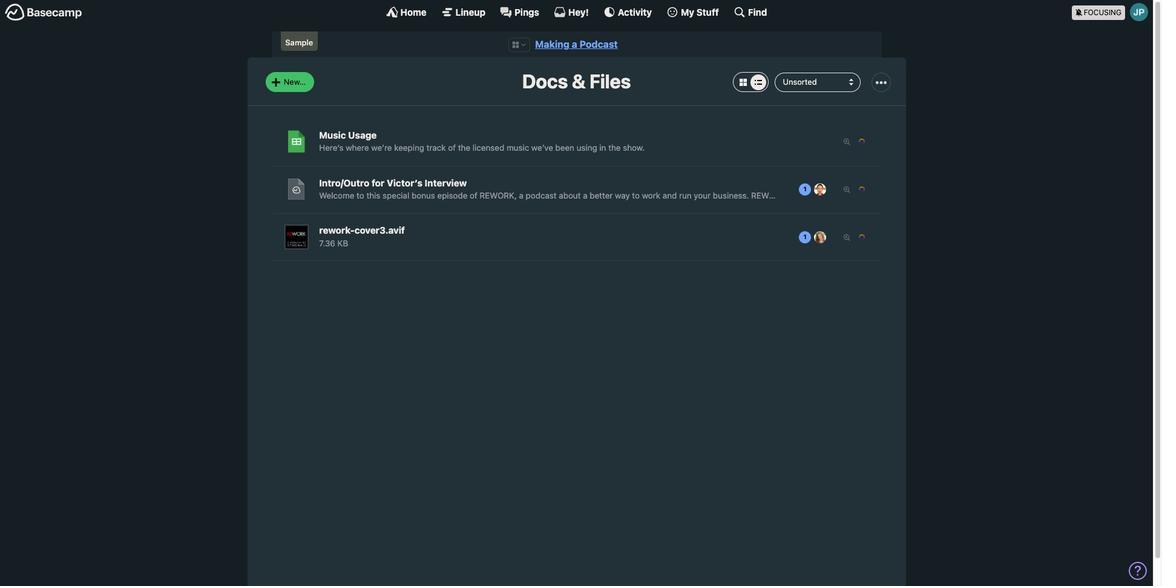 Task type: describe. For each thing, give the bounding box(es) containing it.
activity link
[[604, 6, 652, 18]]

1 the from the left
[[458, 143, 471, 153]]

hey!
[[569, 6, 589, 17]]

1 color it orange image from the top
[[820, 197, 833, 209]]

1 color it yellow image from the top
[[806, 197, 819, 209]]

podcast
[[580, 39, 618, 50]]

my
[[681, 6, 695, 17]]

color it gray image
[[849, 262, 862, 275]]

switch accounts image
[[5, 3, 82, 22]]

here's
[[319, 143, 344, 153]]

color it yellow image
[[806, 292, 819, 305]]

find
[[748, 6, 767, 17]]

making
[[535, 39, 570, 50]]

color for second color it yellow image from the bottom
[[800, 178, 824, 189]]

&
[[572, 70, 586, 93]]

making a podcast link
[[535, 39, 618, 50]]

2 color it blue image from the top
[[806, 262, 819, 275]]

1 color it white image from the top
[[791, 197, 804, 209]]

lineup link
[[441, 6, 486, 18]]

kb
[[338, 238, 348, 248]]

1 color it green image from the top
[[820, 214, 833, 227]]

focusing button
[[1072, 0, 1154, 24]]

been
[[556, 143, 575, 153]]

stuff
[[697, 6, 719, 17]]

me for first color it orange image from the top of the page
[[826, 178, 840, 189]]

james peterson image
[[1130, 3, 1149, 21]]

hey! button
[[554, 6, 589, 18]]

show.
[[623, 143, 645, 153]]

using
[[577, 143, 597, 153]]

rework-
[[319, 225, 355, 236]]

color it orange image
[[820, 244, 833, 257]]

find button
[[734, 6, 767, 18]]

1 color it gray image from the top
[[849, 214, 862, 227]]

2 color it white image from the top
[[791, 292, 804, 305]]

breadcrumb element
[[272, 31, 882, 58]]

activity
[[618, 6, 652, 17]]

interview
[[425, 177, 467, 188]]

annie bryan image
[[814, 183, 827, 196]]

2 the from the left
[[609, 143, 621, 153]]

we've
[[532, 143, 553, 153]]

color it green image
[[820, 310, 833, 323]]

new…
[[284, 77, 306, 87]]

home
[[401, 6, 427, 17]]

sample element
[[281, 31, 318, 51]]

1 color it brown image from the top
[[835, 214, 848, 227]]

cover3.avif
[[355, 225, 405, 236]]

1 color me in! from the top
[[800, 178, 853, 189]]

color it pink image for color it red image for 2nd color it white image from the bottom of the page
[[849, 197, 862, 209]]

we're
[[371, 143, 392, 153]]

color it brown image for 2nd color it blue icon from the top
[[835, 262, 848, 275]]

color it blue image
[[806, 310, 819, 323]]

home link
[[386, 6, 427, 18]]

1 color it blue image from the top
[[806, 214, 819, 227]]



Task type: locate. For each thing, give the bounding box(es) containing it.
me up color it orange icon
[[826, 225, 840, 236]]

2 color it purple image from the top
[[791, 262, 804, 275]]

where
[[346, 143, 369, 153]]

1 vertical spatial color it red image
[[835, 292, 848, 305]]

in! right annie bryan 'icon'
[[842, 178, 853, 189]]

color it brown image left color it gray image
[[835, 262, 848, 275]]

music
[[507, 143, 529, 153]]

color
[[800, 178, 824, 189], [800, 225, 824, 236]]

color it pink image
[[849, 292, 862, 305]]

color it blue image up color it yellow icon
[[806, 262, 819, 275]]

color it green image down color it orange icon
[[820, 262, 833, 275]]

0 vertical spatial 1
[[804, 185, 807, 193]]

color it orange image
[[820, 197, 833, 209], [820, 292, 833, 305]]

my stuff
[[681, 6, 719, 17]]

color it white image left color it yellow icon
[[791, 292, 804, 305]]

in
[[600, 143, 606, 153]]

color it green image
[[820, 214, 833, 227], [820, 262, 833, 275]]

0 vertical spatial color it orange image
[[820, 197, 833, 209]]

0 vertical spatial color it green image
[[820, 214, 833, 227]]

in! up color it red icon
[[842, 225, 853, 236]]

color it blue image up cheryl walters image
[[806, 214, 819, 227]]

0 vertical spatial me
[[826, 178, 840, 189]]

color it red image
[[835, 244, 848, 257]]

pings
[[515, 6, 539, 17]]

color it yellow image down annie bryan 'icon'
[[806, 197, 819, 209]]

my stuff button
[[667, 6, 719, 18]]

0 vertical spatial color it yellow image
[[806, 197, 819, 209]]

color it red image for 2nd color it white image from the bottom of the page
[[835, 197, 848, 209]]

track
[[427, 143, 446, 153]]

0 vertical spatial color me in!
[[800, 178, 853, 189]]

2 color it pink image from the top
[[849, 244, 862, 257]]

color it brown image
[[835, 214, 848, 227], [835, 262, 848, 275], [835, 310, 848, 323]]

color it gray image down color it pink image
[[849, 310, 862, 323]]

2 1 from the top
[[804, 233, 807, 240]]

color it yellow image left color it orange icon
[[806, 244, 819, 257]]

2 color it brown image from the top
[[835, 262, 848, 275]]

1 color from the top
[[800, 178, 824, 189]]

color it purple image up color it white icon
[[791, 214, 804, 227]]

color me in! up color it orange icon
[[800, 225, 853, 236]]

pings button
[[500, 6, 539, 18]]

1 vertical spatial color it gray image
[[849, 310, 862, 323]]

color it red image for first color it white image from the bottom
[[835, 292, 848, 305]]

in!
[[842, 178, 853, 189], [842, 225, 853, 236]]

color it white image up color it white icon
[[791, 197, 804, 209]]

color it pink image
[[849, 197, 862, 209], [849, 244, 862, 257]]

1 vertical spatial color it blue image
[[806, 262, 819, 275]]

color it red image left color it pink image
[[835, 292, 848, 305]]

0 vertical spatial color it blue image
[[806, 214, 819, 227]]

0 vertical spatial color it white image
[[791, 197, 804, 209]]

2 color me in! from the top
[[800, 225, 853, 236]]

color for 1st color it yellow image from the bottom
[[800, 225, 824, 236]]

1 vertical spatial color
[[800, 225, 824, 236]]

keeping
[[394, 143, 424, 153]]

rework-cover3.avif 7.36 kb
[[319, 225, 405, 248]]

1 for rework-cover3.avif
[[804, 233, 807, 240]]

color it gray image up color it gray image
[[849, 214, 862, 227]]

1 me from the top
[[826, 178, 840, 189]]

1 color it pink image from the top
[[849, 197, 862, 209]]

1 left cheryl walters image
[[804, 233, 807, 240]]

intro/outro for victor's interview
[[319, 177, 467, 188]]

color it purple image down color it white icon
[[791, 262, 804, 275]]

2 color it gray image from the top
[[849, 310, 862, 323]]

of
[[448, 143, 456, 153]]

0 vertical spatial color it purple image
[[791, 214, 804, 227]]

0 horizontal spatial the
[[458, 143, 471, 153]]

sample
[[285, 38, 313, 47]]

0 vertical spatial color it brown image
[[835, 214, 848, 227]]

1 vertical spatial 1
[[804, 233, 807, 240]]

1
[[804, 185, 807, 193], [804, 233, 807, 240]]

2 me from the top
[[826, 225, 840, 236]]

color it orange image down annie bryan 'icon'
[[820, 197, 833, 209]]

1 color it purple image from the top
[[791, 214, 804, 227]]

2 vertical spatial color it brown image
[[835, 310, 848, 323]]

0 vertical spatial color it pink image
[[849, 197, 862, 209]]

0 vertical spatial in!
[[842, 178, 853, 189]]

1 for intro/outro for victor's interview
[[804, 185, 807, 193]]

1 vertical spatial me
[[826, 225, 840, 236]]

color it blue image
[[806, 214, 819, 227], [806, 262, 819, 275]]

color it purple image
[[791, 214, 804, 227], [791, 262, 804, 275]]

1 vertical spatial in!
[[842, 225, 853, 236]]

1 in! from the top
[[842, 178, 853, 189]]

1 1 from the top
[[804, 185, 807, 193]]

color up cheryl walters image
[[800, 178, 824, 189]]

color it red image
[[835, 197, 848, 209], [835, 292, 848, 305]]

1 vertical spatial color me in!
[[800, 225, 853, 236]]

usage
[[348, 129, 377, 140]]

docs & files
[[522, 70, 631, 93]]

7.36
[[319, 238, 335, 248]]

files
[[590, 70, 631, 93]]

main element
[[0, 0, 1154, 24]]

docs
[[522, 70, 568, 93]]

0 vertical spatial color it red image
[[835, 197, 848, 209]]

color it red image up color it red icon
[[835, 197, 848, 209]]

None submit
[[810, 237, 844, 255], [810, 285, 844, 303], [810, 333, 844, 351], [810, 237, 844, 255], [810, 285, 844, 303], [810, 333, 844, 351]]

2 color from the top
[[800, 225, 824, 236]]

color it brown image for color it blue image
[[835, 310, 848, 323]]

1 vertical spatial color it pink image
[[849, 244, 862, 257]]

intro/outro
[[319, 177, 370, 188]]

color it yellow image
[[806, 197, 819, 209], [806, 244, 819, 257]]

color it white image
[[791, 197, 804, 209], [791, 292, 804, 305]]

color up color it white icon
[[800, 225, 824, 236]]

0 vertical spatial color it gray image
[[849, 214, 862, 227]]

color it orange image right color it yellow icon
[[820, 292, 833, 305]]

2 color it orange image from the top
[[820, 292, 833, 305]]

color it white image
[[791, 244, 804, 257]]

for
[[372, 177, 385, 188]]

3 color it brown image from the top
[[835, 310, 848, 323]]

1 vertical spatial color it purple image
[[791, 262, 804, 275]]

me
[[826, 178, 840, 189], [826, 225, 840, 236]]

2 color it red image from the top
[[835, 292, 848, 305]]

victor's
[[387, 177, 423, 188]]

the
[[458, 143, 471, 153], [609, 143, 621, 153]]

music
[[319, 129, 346, 140]]

1 vertical spatial color it white image
[[791, 292, 804, 305]]

color it green image up cheryl walters image
[[820, 214, 833, 227]]

me for color it orange icon
[[826, 225, 840, 236]]

1 vertical spatial color it green image
[[820, 262, 833, 275]]

the right in
[[609, 143, 621, 153]]

2 color it yellow image from the top
[[806, 244, 819, 257]]

0 vertical spatial color
[[800, 178, 824, 189]]

color me in! up cheryl walters image
[[800, 178, 853, 189]]

lineup
[[456, 6, 486, 17]]

1 horizontal spatial the
[[609, 143, 621, 153]]

1 left annie bryan 'icon'
[[804, 185, 807, 193]]

making a podcast
[[535, 39, 618, 50]]

1 vertical spatial color it yellow image
[[806, 244, 819, 257]]

1 vertical spatial color it orange image
[[820, 292, 833, 305]]

1 color it red image from the top
[[835, 197, 848, 209]]

color it pink image for color it red icon
[[849, 244, 862, 257]]

a
[[572, 39, 578, 50]]

color me in!
[[800, 178, 853, 189], [800, 225, 853, 236]]

focusing
[[1084, 8, 1122, 17]]

1 vertical spatial color it brown image
[[835, 262, 848, 275]]

me up cheryl walters image
[[826, 178, 840, 189]]

color it brown image up color it red icon
[[835, 214, 848, 227]]

color it purple image
[[791, 310, 804, 323]]

2 in! from the top
[[842, 225, 853, 236]]

the right of
[[458, 143, 471, 153]]

new… button
[[266, 72, 314, 92]]

color it gray image
[[849, 214, 862, 227], [849, 310, 862, 323]]

cheryl walters image
[[814, 231, 827, 243]]

2 color it green image from the top
[[820, 262, 833, 275]]

licensed
[[473, 143, 505, 153]]

music usage here's where we're keeping track of the licensed music we've been using in the show.
[[319, 129, 645, 153]]

color it brown image right color it green icon at the bottom of page
[[835, 310, 848, 323]]



Task type: vqa. For each thing, say whether or not it's contained in the screenshot.
second Color it red icon from the top
yes



